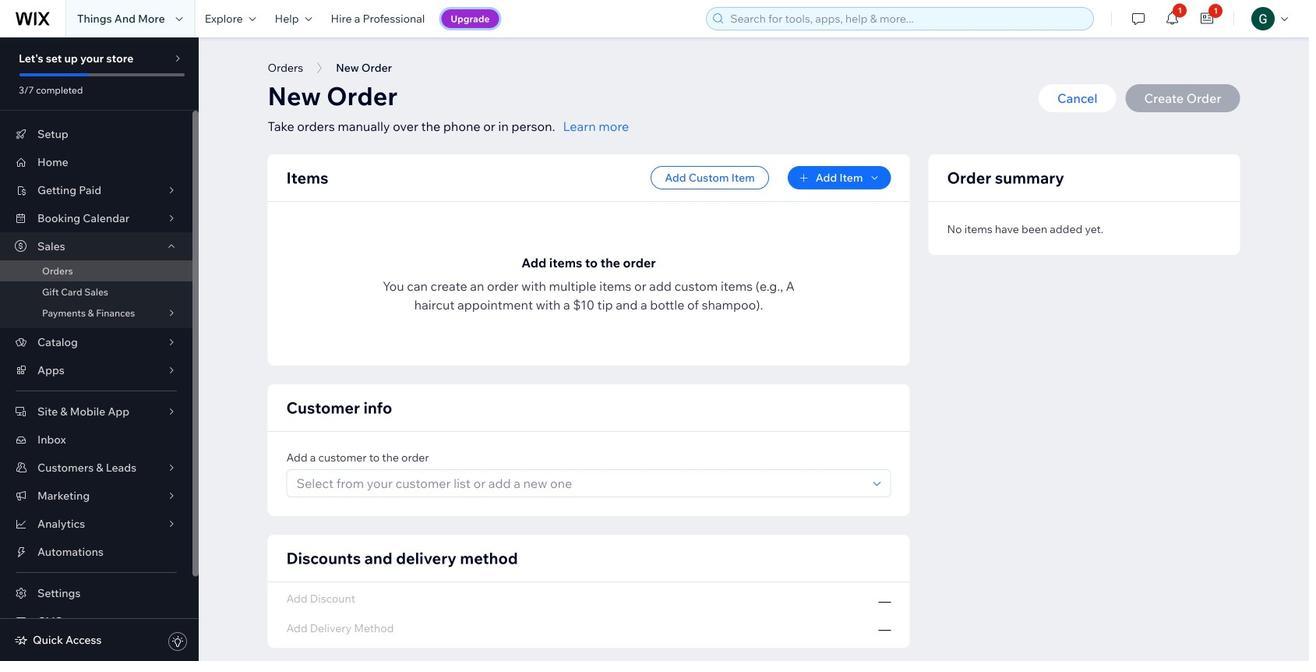 Task type: vqa. For each thing, say whether or not it's contained in the screenshot.
the 'Back'
no



Task type: locate. For each thing, give the bounding box(es) containing it.
sidebar element
[[0, 37, 199, 661]]



Task type: describe. For each thing, give the bounding box(es) containing it.
Search for tools, apps, help & more... field
[[726, 8, 1089, 30]]

Select from your customer list or add a new one field
[[292, 470, 869, 497]]



